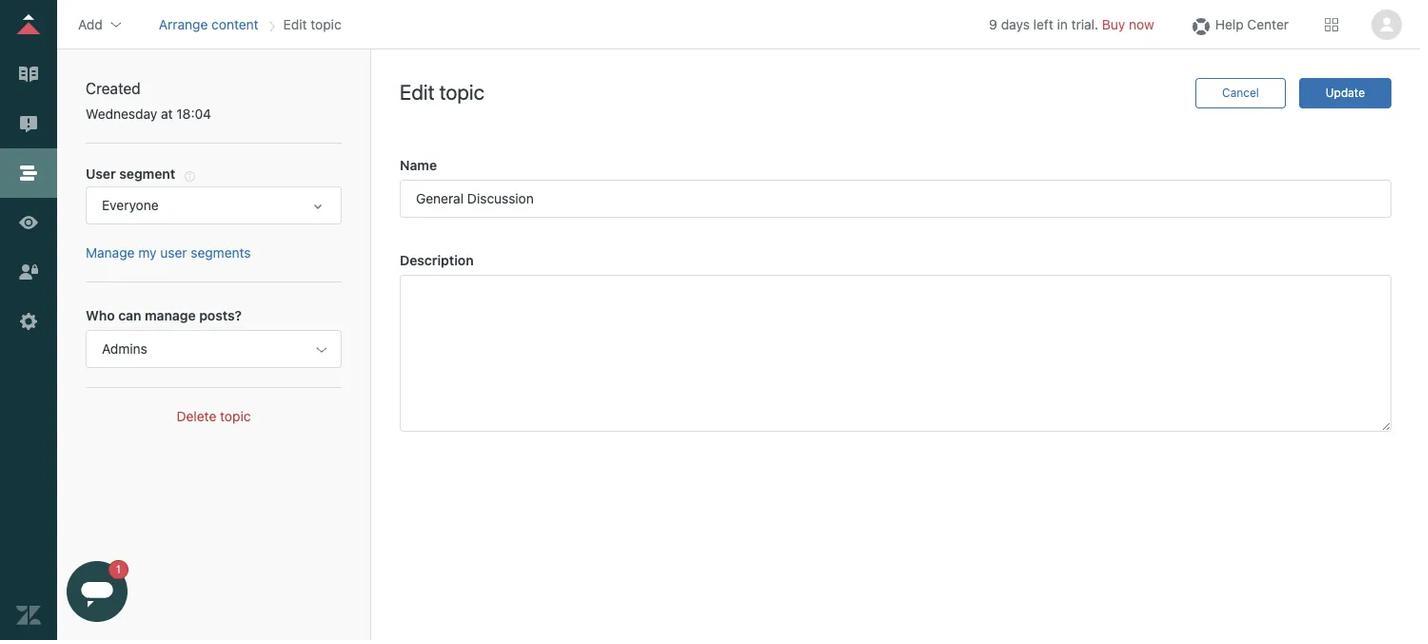 Task type: vqa. For each thing, say whether or not it's contained in the screenshot.
9 Days Left In Trial. Buy Now
yes



Task type: locate. For each thing, give the bounding box(es) containing it.
in
[[1057, 16, 1068, 32]]

0 horizontal spatial edit topic
[[283, 16, 341, 32]]

cancel link
[[1196, 78, 1286, 109]]

created
[[86, 80, 141, 97]]

arrange content link
[[159, 16, 259, 32]]

navigation
[[155, 10, 345, 39]]

9 days left in trial. buy now
[[989, 16, 1154, 32]]

days
[[1001, 16, 1030, 32]]

now
[[1129, 16, 1154, 32]]

zendesk image
[[16, 603, 41, 628]]

settings image
[[16, 309, 41, 334]]

1 horizontal spatial topic
[[311, 16, 341, 32]]

user
[[86, 166, 116, 182]]

0 horizontal spatial edit
[[283, 16, 307, 32]]

edit up name
[[400, 80, 435, 105]]

0 vertical spatial edit
[[283, 16, 307, 32]]

edit topic up name
[[400, 80, 485, 105]]

left
[[1033, 16, 1053, 32]]

trial.
[[1071, 16, 1098, 32]]

1 vertical spatial topic
[[439, 80, 485, 105]]

edit inside navigation
[[283, 16, 307, 32]]

edit topic
[[283, 16, 341, 32], [400, 80, 485, 105]]

user
[[160, 244, 187, 261]]

edit topic right content on the top left of the page
[[283, 16, 341, 32]]

manage my user segments link
[[86, 244, 251, 261]]

cancel
[[1222, 86, 1259, 100]]

segment
[[119, 166, 175, 182]]

Description text field
[[400, 275, 1392, 432]]

add
[[78, 16, 103, 32]]

topic
[[311, 16, 341, 32], [439, 80, 485, 105], [220, 408, 251, 424]]

wednesday
[[86, 106, 157, 122]]

edit right content on the top left of the page
[[283, 16, 307, 32]]

2 vertical spatial topic
[[220, 408, 251, 424]]

None submit
[[1299, 78, 1392, 109]]

manage my user segments
[[86, 244, 251, 261]]

description
[[400, 252, 474, 268]]

arrange
[[159, 16, 208, 32]]

0 vertical spatial edit topic
[[283, 16, 341, 32]]

1 horizontal spatial edit topic
[[400, 80, 485, 105]]

everyone button
[[86, 186, 342, 224]]

customize design image
[[16, 210, 41, 235]]

1 vertical spatial edit topic
[[400, 80, 485, 105]]

user segment
[[86, 166, 175, 182]]

manage articles image
[[16, 62, 41, 87]]

delete topic
[[177, 408, 251, 424]]

zendesk products image
[[1325, 18, 1338, 31]]

can
[[118, 307, 141, 323]]

1 vertical spatial edit
[[400, 80, 435, 105]]

0 horizontal spatial topic
[[220, 408, 251, 424]]

0 vertical spatial topic
[[311, 16, 341, 32]]

edit
[[283, 16, 307, 32], [400, 80, 435, 105]]

at
[[161, 106, 173, 122]]

1 horizontal spatial edit
[[400, 80, 435, 105]]

moderate content image
[[16, 111, 41, 136]]



Task type: describe. For each thing, give the bounding box(es) containing it.
Name text field
[[400, 180, 1392, 218]]

arrange content
[[159, 16, 259, 32]]

navigation containing arrange content
[[155, 10, 345, 39]]

created wednesday at 18:04
[[86, 80, 211, 122]]

manage
[[86, 244, 135, 261]]

posts?
[[199, 307, 242, 323]]

arrange content image
[[16, 161, 41, 186]]

18:04
[[176, 106, 211, 122]]

help center
[[1215, 16, 1289, 32]]

who
[[86, 307, 115, 323]]

name
[[400, 157, 437, 173]]

segments
[[191, 244, 251, 261]]

help center button
[[1183, 10, 1294, 39]]

admins
[[102, 341, 147, 357]]

9
[[989, 16, 997, 32]]

who can manage posts?
[[86, 307, 242, 323]]

buy
[[1102, 16, 1125, 32]]

delete topic link
[[177, 408, 251, 424]]

manage
[[145, 307, 196, 323]]

2 horizontal spatial topic
[[439, 80, 485, 105]]

edit topic inside navigation
[[283, 16, 341, 32]]

everyone
[[102, 197, 159, 213]]

topic inside navigation
[[311, 16, 341, 32]]

my
[[138, 244, 157, 261]]

help
[[1215, 16, 1244, 32]]

center
[[1247, 16, 1289, 32]]

admins link
[[86, 330, 342, 368]]

user permissions image
[[16, 260, 41, 285]]

add button
[[72, 10, 129, 39]]

delete
[[177, 408, 216, 424]]

content
[[211, 16, 259, 32]]



